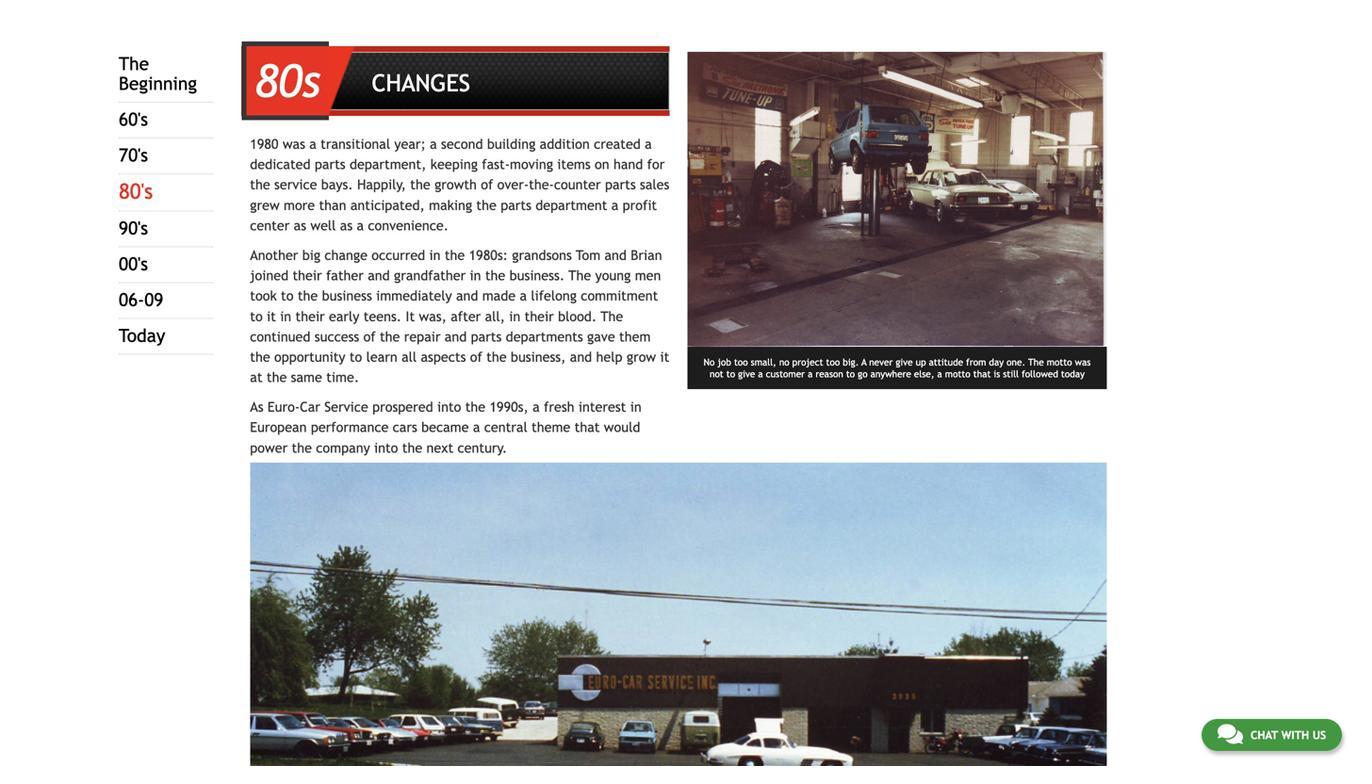 Task type: locate. For each thing, give the bounding box(es) containing it.
job
[[718, 357, 732, 368]]

0 horizontal spatial into
[[374, 440, 398, 456]]

business
[[322, 288, 372, 304]]

the up made
[[485, 268, 506, 283]]

and up the young
[[605, 247, 627, 263]]

2 too from the left
[[826, 357, 840, 368]]

09
[[144, 290, 163, 311]]

happily,
[[357, 177, 406, 193]]

0 horizontal spatial give
[[738, 369, 756, 379]]

for
[[647, 157, 665, 172]]

of up learn
[[364, 329, 376, 344]]

would
[[604, 420, 641, 435]]

the-
[[529, 177, 554, 193]]

motto up "today"
[[1047, 357, 1073, 368]]

dedicated
[[250, 157, 311, 172]]

the up at
[[250, 349, 270, 365]]

0 horizontal spatial that
[[575, 420, 600, 435]]

departments
[[506, 329, 583, 344]]

a right made
[[520, 288, 527, 304]]

chat
[[1251, 729, 1279, 742]]

80's
[[119, 179, 153, 204]]

as down more
[[294, 218, 306, 233]]

men
[[635, 268, 661, 283]]

in up would
[[631, 399, 642, 415]]

1980s:
[[469, 247, 508, 263]]

another big change occurred in the 1980s: grandsons tom and brian joined their father and grandfather       in the business. the young men took to the business immediately and made a lifelong commitment to it in       their early teens. it was, after all, in their blood. the continued success of the repair and parts       departments gave them the opportunity to learn all aspects of the business, and help grow it at the       same time.
[[250, 247, 670, 385]]

the down the teens.
[[380, 329, 400, 344]]

parts inside another big change occurred in the 1980s: grandsons tom and brian joined their father and grandfather       in the business. the young men took to the business immediately and made a lifelong commitment to it in       their early teens. it was, after all, in their blood. the continued success of the repair and parts       departments gave them the opportunity to learn all aspects of the business, and help grow it at the       same time.
[[471, 329, 502, 344]]

grow
[[627, 349, 656, 365]]

1 horizontal spatial into
[[437, 399, 461, 415]]

hand
[[614, 157, 643, 172]]

power
[[250, 440, 288, 456]]

0 vertical spatial motto
[[1047, 357, 1073, 368]]

give left up
[[896, 357, 913, 368]]

motto
[[1047, 357, 1073, 368], [946, 369, 971, 379]]

no
[[704, 357, 715, 368]]

a right year; on the top of page
[[430, 136, 437, 152]]

was up dedicated at top
[[283, 136, 305, 152]]

items
[[557, 157, 591, 172]]

into
[[437, 399, 461, 415], [374, 440, 398, 456]]

grew
[[250, 197, 280, 213]]

learn
[[366, 349, 398, 365]]

young
[[596, 268, 631, 283]]

0 horizontal spatial motto
[[946, 369, 971, 379]]

chat with us
[[1251, 729, 1327, 742]]

parts down all,
[[471, 329, 502, 344]]

in down 1980s:
[[470, 268, 481, 283]]

same
[[291, 370, 322, 385]]

us
[[1313, 729, 1327, 742]]

a left 'profit' in the left top of the page
[[612, 197, 619, 213]]

business,
[[511, 349, 566, 365]]

anticipated,
[[351, 197, 425, 213]]

2 vertical spatial of
[[470, 349, 483, 365]]

1980 was a transitional year; a second building addition created a dedicated parts department,       keeping fast-moving items on hand for the service bays. happily, the growth of over-the-counter       parts sales grew more than anticipated, making the parts department a profit center as well as a       convenience.
[[250, 136, 670, 233]]

into up became
[[437, 399, 461, 415]]

as euro-car service prospered into the 1990s, a fresh interest in european performance cars       became a central theme that would power the company into the next century.
[[250, 399, 642, 456]]

aspects
[[421, 349, 466, 365]]

too right job
[[734, 357, 748, 368]]

0 horizontal spatial too
[[734, 357, 748, 368]]

0 vertical spatial that
[[974, 369, 991, 379]]

2 as from the left
[[340, 218, 353, 233]]

80s
[[255, 55, 321, 107]]

the up 60's
[[119, 53, 149, 75]]

of down fast-
[[481, 177, 493, 193]]

that down the interest
[[575, 420, 600, 435]]

sales
[[640, 177, 670, 193]]

their up success
[[296, 309, 325, 324]]

followed
[[1022, 369, 1059, 379]]

all,
[[485, 309, 505, 324]]

06-09
[[119, 290, 163, 311]]

the up the grandfather
[[445, 247, 465, 263]]

give down small,
[[738, 369, 756, 379]]

and down the "occurred" at left
[[368, 268, 390, 283]]

too up 'reason'
[[826, 357, 840, 368]]

to down big.
[[847, 369, 855, 379]]

that
[[974, 369, 991, 379], [575, 420, 600, 435]]

profit
[[623, 197, 657, 213]]

was up "today"
[[1076, 357, 1091, 368]]

reason
[[816, 369, 844, 379]]

1 too from the left
[[734, 357, 748, 368]]

as
[[294, 218, 306, 233], [340, 218, 353, 233]]

1 as from the left
[[294, 218, 306, 233]]

to right took at the left top of page
[[281, 288, 294, 304]]

1 vertical spatial into
[[374, 440, 398, 456]]

too
[[734, 357, 748, 368], [826, 357, 840, 368]]

continued
[[250, 329, 311, 344]]

1 horizontal spatial motto
[[1047, 357, 1073, 368]]

comments image
[[1218, 723, 1244, 746]]

1 horizontal spatial as
[[340, 218, 353, 233]]

with
[[1282, 729, 1310, 742]]

of right "aspects"
[[470, 349, 483, 365]]

year;
[[395, 136, 426, 152]]

that inside 'no job too small, no project too big. a never give up attitude from day one. the motto was not to give a customer a reason to go anywhere else, a motto that is still followed today'
[[974, 369, 991, 379]]

the up followed
[[1029, 357, 1044, 368]]

after
[[451, 309, 481, 324]]

immediately
[[376, 288, 452, 304]]

small,
[[751, 357, 777, 368]]

central
[[484, 420, 528, 435]]

on
[[595, 157, 610, 172]]

motto down attitude
[[946, 369, 971, 379]]

today
[[1062, 369, 1085, 379]]

it
[[406, 309, 415, 324]]

in
[[430, 247, 441, 263], [470, 268, 481, 283], [280, 309, 292, 324], [509, 309, 521, 324], [631, 399, 642, 415]]

brian
[[631, 247, 662, 263]]

the beginning link
[[119, 53, 197, 94]]

1 vertical spatial motto
[[946, 369, 971, 379]]

the down tom
[[569, 268, 591, 283]]

keeping
[[431, 157, 478, 172]]

1 horizontal spatial give
[[896, 357, 913, 368]]

their
[[293, 268, 322, 283], [296, 309, 325, 324], [525, 309, 554, 324]]

convenience.
[[368, 218, 449, 233]]

as right well
[[340, 218, 353, 233]]

it down took at the left top of page
[[267, 309, 276, 324]]

70's link
[[119, 145, 148, 166]]

1 horizontal spatial that
[[974, 369, 991, 379]]

0 horizontal spatial as
[[294, 218, 306, 233]]

0 vertical spatial was
[[283, 136, 305, 152]]

day
[[989, 357, 1004, 368]]

0 horizontal spatial was
[[283, 136, 305, 152]]

addition
[[540, 136, 590, 152]]

in inside as euro-car service prospered into the 1990s, a fresh interest in european performance cars       became a central theme that would power the company into the next century.
[[631, 399, 642, 415]]

no job too small, no project too big. a never give up attitude from day one. the motto was not to give a customer a reason to go anywhere else, a motto that is still followed today
[[704, 357, 1091, 379]]

1 horizontal spatial was
[[1076, 357, 1091, 368]]

1 vertical spatial was
[[1076, 357, 1091, 368]]

euro-
[[268, 399, 300, 415]]

their up departments
[[525, 309, 554, 324]]

0 vertical spatial it
[[267, 309, 276, 324]]

to up time.
[[350, 349, 362, 365]]

performance
[[311, 420, 389, 435]]

made
[[483, 288, 516, 304]]

90's link
[[119, 218, 148, 239]]

1 vertical spatial it
[[660, 349, 670, 365]]

into down cars
[[374, 440, 398, 456]]

them
[[620, 329, 651, 344]]

give
[[896, 357, 913, 368], [738, 369, 756, 379]]

service
[[325, 399, 368, 415]]

and left help
[[570, 349, 592, 365]]

never
[[870, 357, 893, 368]]

and down the after on the left
[[445, 329, 467, 344]]

1 vertical spatial that
[[575, 420, 600, 435]]

0 vertical spatial of
[[481, 177, 493, 193]]

that down from
[[974, 369, 991, 379]]

company
[[316, 440, 370, 456]]

parts up the bays.
[[315, 157, 346, 172]]

the
[[119, 53, 149, 75], [569, 268, 591, 283], [601, 309, 624, 324], [1029, 357, 1044, 368]]

parts down over-
[[501, 197, 532, 213]]

today
[[119, 326, 165, 347]]

cars
[[393, 420, 417, 435]]

over-
[[498, 177, 529, 193]]

blood.
[[558, 309, 597, 324]]

in right all,
[[509, 309, 521, 324]]

a up century.
[[473, 420, 480, 435]]

parts
[[315, 157, 346, 172], [605, 177, 636, 193], [501, 197, 532, 213], [471, 329, 502, 344]]

that inside as euro-car service prospered into the 1990s, a fresh interest in european performance cars       became a central theme that would power the company into the next century.
[[575, 420, 600, 435]]

to
[[281, 288, 294, 304], [250, 309, 263, 324], [350, 349, 362, 365], [727, 369, 736, 379], [847, 369, 855, 379]]

it right the grow
[[660, 349, 670, 365]]

1 horizontal spatial too
[[826, 357, 840, 368]]

0 horizontal spatial it
[[267, 309, 276, 324]]



Task type: vqa. For each thing, say whether or not it's contained in the screenshot.
year;
yes



Task type: describe. For each thing, give the bounding box(es) containing it.
1 vertical spatial of
[[364, 329, 376, 344]]

up
[[916, 357, 927, 368]]

customer
[[766, 369, 805, 379]]

european
[[250, 420, 307, 435]]

0 vertical spatial give
[[896, 357, 913, 368]]

from
[[967, 357, 987, 368]]

next
[[427, 440, 454, 456]]

all
[[402, 349, 417, 365]]

another
[[250, 247, 298, 263]]

making
[[429, 197, 472, 213]]

chat with us link
[[1202, 719, 1343, 751]]

06-
[[119, 290, 144, 311]]

the left business
[[298, 288, 318, 304]]

repair
[[404, 329, 441, 344]]

time.
[[326, 370, 359, 385]]

century.
[[458, 440, 507, 456]]

theme
[[532, 420, 571, 435]]

a down attitude
[[938, 369, 943, 379]]

the inside 'no job too small, no project too big. a never give up attitude from day one. the motto was not to give a customer a reason to go anywhere else, a motto that is still followed today'
[[1029, 357, 1044, 368]]

else,
[[915, 369, 935, 379]]

in up the grandfather
[[430, 247, 441, 263]]

the inside the beginning
[[119, 53, 149, 75]]

the left growth
[[410, 177, 431, 193]]

1990s,
[[490, 399, 529, 415]]

a up for
[[645, 136, 652, 152]]

grandfather
[[394, 268, 466, 283]]

prospered
[[373, 399, 433, 415]]

changes
[[372, 69, 470, 96]]

one.
[[1007, 357, 1026, 368]]

parts down hand
[[605, 177, 636, 193]]

father
[[326, 268, 364, 283]]

was inside 'no job too small, no project too big. a never give up attitude from day one. the motto was not to give a customer a reason to go anywhere else, a motto that is still followed today'
[[1076, 357, 1091, 368]]

0 vertical spatial into
[[437, 399, 461, 415]]

the down all,
[[487, 349, 507, 365]]

1 vertical spatial give
[[738, 369, 756, 379]]

department
[[536, 197, 608, 213]]

car
[[300, 399, 320, 415]]

1 horizontal spatial it
[[660, 349, 670, 365]]

is
[[994, 369, 1001, 379]]

as
[[250, 399, 264, 415]]

business.
[[510, 268, 565, 283]]

took
[[250, 288, 277, 304]]

the beginning
[[119, 53, 197, 94]]

lifelong
[[531, 288, 577, 304]]

joined
[[250, 268, 289, 283]]

the down european
[[292, 440, 312, 456]]

teens.
[[364, 309, 402, 324]]

more
[[284, 197, 315, 213]]

bays.
[[321, 177, 353, 193]]

no
[[780, 357, 790, 368]]

was inside 1980 was a transitional year; a second building addition created a dedicated parts department,       keeping fast-moving items on hand for the service bays. happily, the growth of over-the-counter       parts sales grew more than anticipated, making the parts department a profit center as well as a       convenience.
[[283, 136, 305, 152]]

success
[[315, 329, 359, 344]]

big.
[[843, 357, 859, 368]]

still
[[1004, 369, 1019, 379]]

grandsons
[[512, 247, 572, 263]]

00's link
[[119, 254, 148, 275]]

project
[[793, 357, 824, 368]]

interest
[[579, 399, 626, 415]]

00's
[[119, 254, 148, 275]]

center
[[250, 218, 290, 233]]

go
[[858, 369, 868, 379]]

in up continued
[[280, 309, 292, 324]]

gave
[[587, 329, 615, 344]]

the down commitment
[[601, 309, 624, 324]]

was,
[[419, 309, 447, 324]]

and up the after on the left
[[456, 288, 478, 304]]

at
[[250, 370, 263, 385]]

their down big
[[293, 268, 322, 283]]

attitude
[[929, 357, 964, 368]]

a down small,
[[758, 369, 763, 379]]

60's
[[119, 109, 148, 130]]

to down job
[[727, 369, 736, 379]]

opportunity
[[274, 349, 346, 365]]

a down project
[[808, 369, 813, 379]]

to down took at the left top of page
[[250, 309, 263, 324]]

help
[[596, 349, 623, 365]]

a left fresh
[[533, 399, 540, 415]]

90's
[[119, 218, 148, 239]]

the up "grew"
[[250, 177, 270, 193]]

moving
[[510, 157, 553, 172]]

a inside another big change occurred in the 1980s: grandsons tom and brian joined their father and grandfather       in the business. the young men took to the business immediately and made a lifelong commitment to it in       their early teens. it was, after all, in their blood. the continued success of the repair and parts       departments gave them the opportunity to learn all aspects of the business, and help grow it at the       same time.
[[520, 288, 527, 304]]

1980
[[250, 136, 279, 152]]

the right at
[[267, 370, 287, 385]]

transitional
[[321, 136, 390, 152]]

occurred
[[372, 247, 425, 263]]

growth
[[435, 177, 477, 193]]

early
[[329, 309, 360, 324]]

of inside 1980 was a transitional year; a second building addition created a dedicated parts department,       keeping fast-moving items on hand for the service bays. happily, the growth of over-the-counter       parts sales grew more than anticipated, making the parts department a profit center as well as a       convenience.
[[481, 177, 493, 193]]

80's link
[[119, 179, 153, 204]]

the right making
[[477, 197, 497, 213]]

not
[[710, 369, 724, 379]]

well
[[311, 218, 336, 233]]

anywhere
[[871, 369, 912, 379]]

a up dedicated at top
[[310, 136, 317, 152]]

the left 1990s,
[[466, 399, 486, 415]]

created
[[594, 136, 641, 152]]

the down cars
[[402, 440, 423, 456]]

department,
[[350, 157, 427, 172]]

a up change
[[357, 218, 364, 233]]



